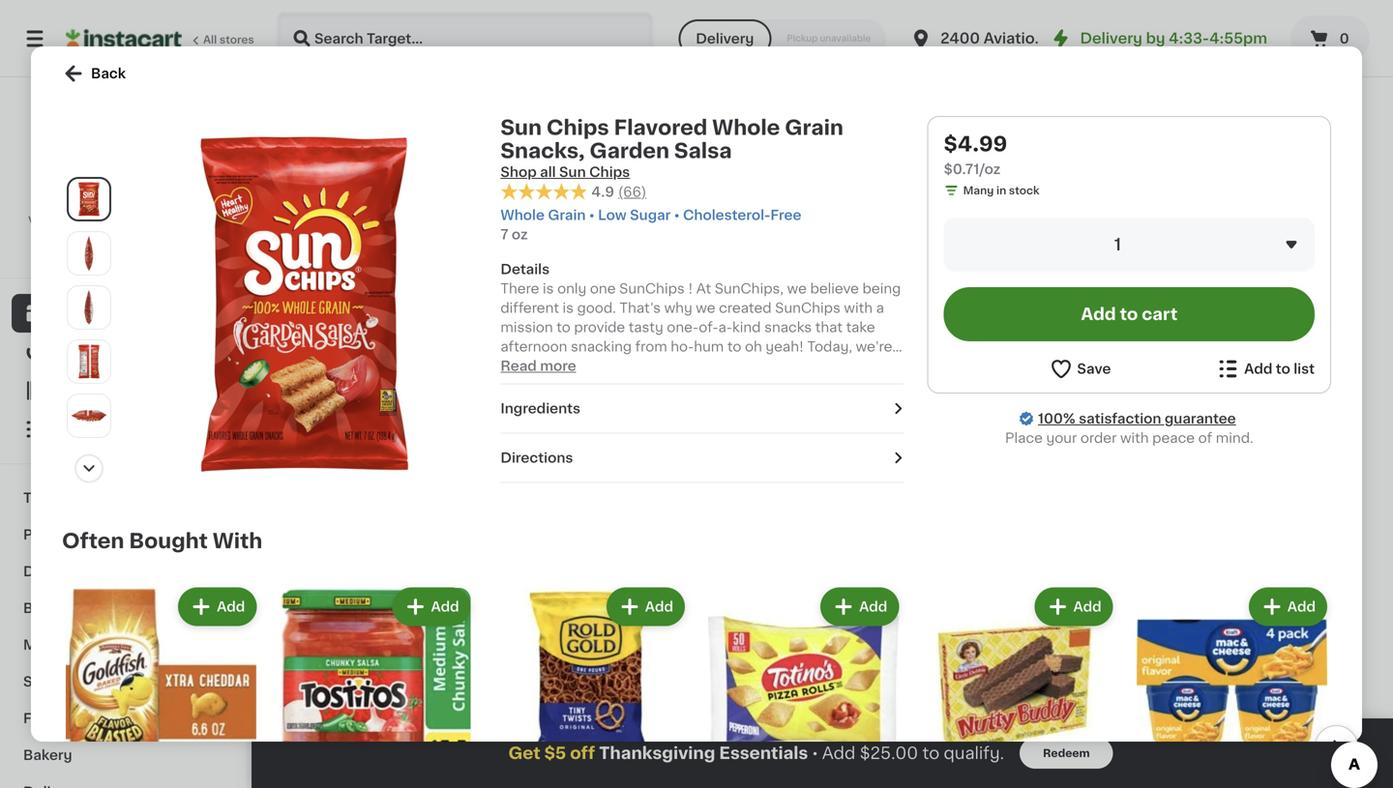 Task type: vqa. For each thing, say whether or not it's contained in the screenshot.
Details "button"
yes



Task type: locate. For each thing, give the bounding box(es) containing it.
salsa inside sun chips flavored whole grain snacks, garden salsa
[[344, 435, 380, 448]]

1 vertical spatial and
[[696, 379, 721, 393]]

&
[[516, 454, 527, 468], [64, 565, 75, 579], [62, 639, 74, 652], [77, 675, 88, 689]]

satisfaction down instacart.
[[81, 250, 146, 261]]

service type group
[[679, 19, 886, 58]]

candy
[[92, 675, 138, 689]]

free
[[771, 209, 802, 222], [514, 349, 538, 360], [1054, 349, 1078, 360]]

• inside "get $5 off thanksgiving essentials • add $25.00 to qualify."
[[812, 746, 818, 761]]

grain inside sun chips flavored whole grain snacks, garden salsa
[[337, 416, 373, 429]]

None search field
[[277, 12, 653, 66]]

& left candy
[[77, 675, 88, 689]]

item carousel region containing snacks
[[290, 126, 1355, 576]]

sunchips up snacks
[[775, 302, 841, 315]]

whole
[[712, 118, 780, 138], [501, 209, 545, 222], [290, 416, 333, 429], [1190, 416, 1233, 429]]

instacart logo image
[[66, 27, 182, 50]]

0 vertical spatial 1
[[830, 13, 835, 23]]

treatment tracker modal dialog
[[252, 719, 1393, 789]]

lists
[[54, 423, 88, 436]]

2 horizontal spatial and
[[818, 360, 843, 373]]

1 vertical spatial in
[[858, 681, 874, 697]]

to left oh
[[727, 340, 742, 354]]

2 17 from the left
[[1319, 634, 1340, 654]]

& for eggs
[[64, 565, 75, 579]]

oh
[[745, 340, 762, 354]]

1 vertical spatial 1
[[1114, 237, 1121, 253]]

sun inside sun chips flavored whole grain snacks, garden salsa shop all sun chips
[[501, 118, 542, 138]]

list
[[1294, 362, 1315, 376]]

oz left delivery button
[[660, 14, 673, 25]]

guarantee down affiliated
[[149, 250, 205, 261]]

enlarge chips & pretzels sun chips flavored whole grain snacks, garden salsa angle_right (opens in a new tab) image
[[72, 290, 106, 325]]

0 horizontal spatial that
[[815, 321, 843, 334]]

salsa
[[674, 141, 732, 161], [344, 435, 380, 448]]

100% down pricing
[[49, 250, 79, 261]]

sunchips up that's
[[619, 282, 685, 296]]

delivery left by
[[1080, 31, 1143, 45]]

delivery inside button
[[696, 32, 754, 45]]

1 horizontal spatial taste the season in every sip image
[[706, 632, 741, 667]]

1 horizontal spatial satisfaction
[[1079, 412, 1162, 426]]

snacks, for sun chips flavored whole grain snacks, garden salsa shop all sun chips
[[501, 141, 585, 161]]

oz right 1.48
[[1054, 32, 1067, 43]]

add to list
[[1244, 362, 1315, 376]]

0 horizontal spatial satisfaction
[[81, 250, 146, 261]]

chips inside sun chips flavored whole grain snacks, garden salsa
[[320, 396, 359, 410]]

1 vertical spatial sugar
[[1101, 698, 1140, 712]]

1 vertical spatial shop
[[54, 307, 90, 320]]

1 vertical spatial satisfaction
[[1079, 412, 1162, 426]]

different down the whole
[[605, 398, 664, 412]]

flavored for sun chips flavored whole grain snacks, harvest cheddar
[[1263, 396, 1321, 410]]

mountain
[[1073, 660, 1137, 673]]

0 horizontal spatial different
[[501, 302, 559, 315]]

0 horizontal spatial garden
[[290, 435, 341, 448]]

$ up sun chips flavored whole grain snacks, garden salsa
[[294, 372, 301, 382]]

product group containing 1 lb
[[830, 0, 995, 43]]

we
[[787, 282, 807, 296], [696, 302, 716, 315], [785, 398, 805, 412]]

chips down $ 4 99
[[320, 396, 359, 410]]

that
[[815, 321, 843, 334], [847, 398, 875, 412]]

buy left "2" at the bottom left of the page
[[476, 399, 498, 409]]

$ inside $ 17 the original d
[[1312, 635, 1319, 646]]

original
[[1337, 660, 1390, 673]]

spo
[[706, 725, 728, 736]]

grain
[[785, 118, 844, 138], [548, 209, 586, 222], [337, 416, 373, 429], [1236, 416, 1273, 429]]

target
[[101, 193, 146, 206]]

24 for green mountain coffee roasters cinnamon sugar cookie k-cup pods
[[1028, 735, 1041, 746]]

1 horizontal spatial garden
[[590, 141, 670, 161]]

back
[[91, 67, 126, 80]]

& inside angie's boomchickapop sweet & salty kettle corn popcorn
[[516, 454, 527, 468]]

to right $25.00
[[923, 746, 940, 762]]

all down "get $5 off thanksgiving essentials • add $25.00 to qualify."
[[735, 764, 749, 774]]

0 vertical spatial thanksgiving
[[23, 492, 116, 505]]

17 inside $ 17 the original d
[[1319, 634, 1340, 654]]

0
[[1340, 32, 1349, 45]]

salty
[[530, 454, 565, 468]]

mission
[[501, 321, 553, 334]]

thanksgiving inside the treatment tracker modal dialog
[[599, 746, 715, 762]]

flavored inside sun chips flavored whole grain snacks, harvest cheddar
[[1263, 396, 1321, 410]]

0 horizontal spatial snacks
[[23, 675, 74, 689]]

product group
[[830, 0, 995, 43], [290, 196, 455, 508], [470, 196, 635, 564], [650, 196, 815, 471], [830, 196, 995, 484], [1010, 196, 1175, 508], [1190, 196, 1355, 508], [62, 584, 261, 789], [276, 584, 475, 789], [490, 584, 689, 789], [704, 584, 903, 789], [919, 584, 1117, 789], [1133, 584, 1331, 789]]

1 horizontal spatial our
[[682, 398, 704, 412]]

1 horizontal spatial view
[[706, 764, 733, 774]]

1 17 from the left
[[1039, 634, 1060, 654]]

snacks, inside sun chips flavored whole grain snacks, harvest cheddar
[[1276, 416, 1329, 429]]

all inside all stores link
[[203, 34, 217, 45]]

every
[[706, 702, 756, 718]]

view inside view pricing policy. not affiliated with instacart.
[[28, 215, 54, 226]]

100% satisfaction guarantee
[[49, 250, 205, 261], [1038, 412, 1236, 426]]

1 vertical spatial of
[[1198, 432, 1213, 445]]

the
[[758, 681, 786, 697]]

2 vertical spatial and
[[756, 398, 782, 412]]

24 ct
[[1028, 735, 1055, 746], [1308, 735, 1336, 746]]

cookie
[[1028, 718, 1076, 731]]

grain for sun chips flavored whole grain snacks, garden salsa
[[337, 416, 373, 429]]

0 horizontal spatial 100%
[[49, 250, 79, 261]]

0 horizontal spatial 4
[[301, 371, 316, 391]]

whole up harvest
[[1190, 416, 1233, 429]]

delivery for delivery by 4:33-4:55pm
[[1080, 31, 1143, 45]]

1 horizontal spatial 17
[[1319, 634, 1340, 654]]

bites
[[830, 435, 865, 448]]

24 ct down cookie on the right bottom of page
[[1028, 735, 1055, 746]]

by
[[1146, 31, 1165, 45]]

like
[[808, 398, 831, 412]]

dr
[[1048, 31, 1066, 45]]

0 vertical spatial 100%
[[49, 250, 79, 261]]

eggs
[[79, 565, 114, 579]]

sugar down (66) button
[[630, 209, 671, 222]]

& right meat
[[62, 639, 74, 652]]

1 horizontal spatial is
[[563, 302, 574, 315]]

flavored inside sun chips flavored whole grain snacks, garden salsa shop all sun chips
[[614, 118, 708, 138]]

0 vertical spatial 7
[[501, 228, 508, 242]]

with down straws at the right bottom of page
[[1120, 432, 1149, 445]]

thanksgiving inside thanksgiving link
[[23, 492, 116, 505]]

sensible portions garden veggie straws sea salt
[[1010, 396, 1161, 448]]

sugar inside green mountain coffee roasters cinnamon sugar cookie k-cup pods
[[1101, 698, 1140, 712]]

free for gluten-free
[[1054, 349, 1078, 360]]

oz right 8.25
[[677, 434, 690, 445]]

0 vertical spatial garden
[[590, 141, 670, 161]]

1 horizontal spatial sunchips
[[775, 302, 841, 315]]

99
[[318, 372, 332, 382], [497, 372, 511, 382], [1217, 372, 1232, 382], [1062, 635, 1076, 646]]

1 inside button
[[830, 13, 835, 23]]

and down mouthwatering
[[756, 398, 782, 412]]

whole inside sun chips flavored whole grain snacks, harvest cheddar
[[1190, 416, 1233, 429]]

and down wavy
[[696, 379, 721, 393]]

buy inside item carousel region
[[476, 399, 498, 409]]

thanksgiving down spo at the right bottom of page
[[599, 746, 715, 762]]

0 horizontal spatial snacks,
[[377, 416, 429, 429]]

dairy
[[23, 565, 61, 579]]

2 24 from the left
[[1308, 735, 1322, 746]]

0 horizontal spatial chips
[[320, 396, 359, 410]]

grain inside sun chips flavored whole grain snacks, harvest cheddar
[[1236, 416, 1273, 429]]

1 horizontal spatial chips
[[547, 118, 609, 138]]

with
[[213, 531, 263, 552]]

there is only one sunchips ! at sunchips,  we believe being different is good. that's why we created sunchips with a mission to provide tasty one-of-a-kind snacks that take afternoon snacking from ho-hum to oh yeah! today, we're still making waves with our wavy unique shape and combination of whole grains and mouthwatering flavors. because being different is our thing... and we like it that way!
[[501, 282, 901, 431]]

0 horizontal spatial gluten-
[[472, 349, 514, 360]]

chips inside sun chips flavored whole grain snacks, harvest cheddar
[[1220, 396, 1259, 410]]

1 field
[[944, 218, 1315, 272]]

1 24 ct from the left
[[1028, 735, 1055, 746]]

buy up recipes
[[54, 345, 82, 359]]

0 vertical spatial guarantee
[[149, 250, 205, 261]]

entenmann's
[[830, 396, 918, 410]]

1 left lb
[[830, 13, 835, 23]]

0 horizontal spatial 1
[[830, 13, 835, 23]]

is left only on the left top of the page
[[543, 282, 554, 296]]

99 up sun chips flavored whole grain snacks, garden salsa
[[318, 372, 332, 382]]

0 horizontal spatial being
[[563, 398, 602, 412]]

$ for 17
[[1031, 635, 1039, 646]]

view left pricing
[[28, 215, 54, 226]]

& left eggs
[[64, 565, 75, 579]]

1 horizontal spatial all
[[735, 764, 749, 774]]

with inside view pricing policy. not affiliated with instacart.
[[79, 231, 103, 241]]

0 horizontal spatial sugar
[[630, 209, 671, 222]]

0 horizontal spatial 17
[[1039, 634, 1060, 654]]

0 horizontal spatial view
[[28, 215, 54, 226]]

shop left the all
[[501, 165, 537, 179]]

waves
[[580, 360, 623, 373]]

1 vertical spatial 100% satisfaction guarantee
[[1038, 412, 1236, 426]]

24 down cookie on the right bottom of page
[[1028, 735, 1041, 746]]

chips for sun chips flavored whole grain snacks, garden salsa shop all sun chips
[[547, 118, 609, 138]]

read more button
[[501, 357, 576, 376]]

24 for the original d
[[1308, 735, 1322, 746]]

1 up add to cart
[[1114, 237, 1121, 253]]

garden up place
[[1010, 416, 1061, 429]]

in left "stock"
[[997, 185, 1007, 196]]

garden inside sun chips flavored whole grain snacks, garden salsa
[[290, 435, 341, 448]]

all left stores
[[203, 34, 217, 45]]

our down 'grains'
[[682, 398, 704, 412]]

save button
[[1049, 357, 1111, 381]]

0 horizontal spatial flavored
[[363, 396, 421, 410]]

100% satisfaction guarantee button
[[30, 244, 217, 263]]

garden for sun chips flavored whole grain snacks, garden salsa shop all sun chips
[[590, 141, 670, 161]]

2 horizontal spatial $
[[1312, 635, 1319, 646]]

place your order with peace of mind.
[[1005, 432, 1254, 445]]

to inside the treatment tracker modal dialog
[[923, 746, 940, 762]]

8 inside button
[[650, 14, 657, 25]]

7 inside whole grain • low sugar • cholesterol-free 7 oz
[[501, 228, 508, 242]]

3 entenmann's entenmann's little bites blueberry muffins
[[830, 371, 990, 448]]

7 up details
[[501, 228, 508, 242]]

• right 'essentials'
[[812, 746, 818, 761]]

• left low
[[589, 209, 595, 222]]

100% up your
[[1038, 412, 1076, 426]]

2 vertical spatial is
[[667, 398, 678, 412]]

snacks inside item carousel region
[[290, 135, 368, 156]]

24 down the
[[1308, 735, 1322, 746]]

0 horizontal spatial ct
[[1044, 735, 1055, 746]]

snacks, left angie's
[[377, 416, 429, 429]]

0 horizontal spatial (66)
[[362, 456, 384, 467]]

sun
[[501, 118, 542, 138], [290, 396, 316, 410], [1190, 396, 1216, 410]]

1 vertical spatial thanksgiving
[[599, 746, 715, 762]]

8 for 8 x 1.48 oz
[[1010, 32, 1017, 43]]

boomchickapop
[[470, 435, 602, 448]]

satisfaction up the place your order with peace of mind.
[[1079, 412, 1162, 426]]

product group containing 3
[[830, 196, 995, 484]]

17 up the
[[1319, 634, 1340, 654]]

angie's
[[470, 416, 520, 429]]

100% satisfaction guarantee inside 100% satisfaction guarantee button
[[49, 250, 205, 261]]

17 up green
[[1039, 634, 1060, 654]]

snacks, for sun chips flavored whole grain snacks, harvest cheddar
[[1276, 416, 1329, 429]]

ct down cookie on the right bottom of page
[[1044, 735, 1055, 746]]

we left like at the bottom right of page
[[785, 398, 805, 412]]

0 vertical spatial in
[[997, 185, 1007, 196]]

$ 4 99
[[294, 371, 332, 391]]

thanksgiving up produce
[[23, 492, 116, 505]]

0 vertical spatial of
[[589, 379, 603, 393]]

oz inside button
[[660, 14, 673, 25]]

that down flavors.
[[847, 398, 875, 412]]

recipes link
[[12, 372, 235, 410]]

of left mind.
[[1198, 432, 1213, 445]]

add to list button
[[1216, 357, 1315, 381]]

0 horizontal spatial it
[[85, 345, 94, 359]]

with up take
[[844, 302, 873, 315]]

details button
[[501, 260, 904, 279]]

whole up cholesterol-
[[712, 118, 780, 138]]

0 horizontal spatial is
[[543, 282, 554, 296]]

2 horizontal spatial •
[[812, 746, 818, 761]]

provide
[[574, 321, 625, 334]]

0 vertical spatial different
[[501, 302, 559, 315]]

snacks, up the all
[[501, 141, 585, 161]]

4 left wavy
[[661, 371, 676, 391]]

1 for 1 lb
[[830, 13, 835, 23]]

being up a
[[863, 282, 901, 296]]

different up mission
[[501, 302, 559, 315]]

0 vertical spatial satisfaction
[[81, 250, 146, 261]]

snacks
[[764, 321, 812, 334]]

1 ct from the left
[[1044, 735, 1055, 746]]

delivery down 8 oz button on the top
[[696, 32, 754, 45]]

oz up details
[[512, 228, 528, 242]]

view for view pricing policy. not affiliated with instacart.
[[28, 215, 54, 226]]

1 vertical spatial snacks
[[23, 675, 74, 689]]

4 up sun chips flavored whole grain snacks, garden salsa
[[301, 371, 316, 391]]

chips inside sun chips flavored whole grain snacks, garden salsa shop all sun chips
[[547, 118, 609, 138]]

2 horizontal spatial chips
[[1220, 396, 1259, 410]]

0 vertical spatial salsa
[[674, 141, 732, 161]]

1 24 from the left
[[1028, 735, 1041, 746]]

2 vertical spatial we
[[785, 398, 805, 412]]

your
[[1046, 432, 1077, 445]]

0 horizontal spatial free
[[514, 349, 538, 360]]

sun inside sun chips flavored whole grain snacks, harvest cheddar
[[1190, 396, 1216, 410]]

in inside taste the season in every sip spo nsored
[[858, 681, 874, 697]]

item carousel region
[[290, 126, 1355, 576], [35, 576, 1359, 789]]

0 horizontal spatial 24
[[1028, 735, 1041, 746]]

8 for 8 oz
[[650, 14, 657, 25]]

2 horizontal spatial snacks,
[[1276, 416, 1329, 429]]

1 inside field
[[1114, 237, 1121, 253]]

2 ct from the left
[[1325, 735, 1336, 746]]

2 horizontal spatial flavored
[[1263, 396, 1321, 410]]

snacks for snacks
[[290, 135, 368, 156]]

free for gluten-free vegan
[[514, 349, 538, 360]]

enlarge chips & pretzels sun chips flavored whole grain snacks, garden salsa angle_top (opens in a new tab) image
[[72, 398, 106, 433]]

$ up green
[[1031, 635, 1039, 646]]

grain inside sun chips flavored whole grain snacks, garden salsa shop all sun chips
[[785, 118, 844, 138]]

2 horizontal spatial garden
[[1010, 416, 1061, 429]]

1 vertical spatial view
[[706, 764, 733, 774]]

whole inside sun chips flavored whole grain snacks, garden salsa
[[290, 416, 333, 429]]

99 inside $ 17 99
[[1062, 635, 1076, 646]]

is down 'grains'
[[667, 398, 678, 412]]

today,
[[807, 340, 853, 354]]

0 vertical spatial and
[[818, 360, 843, 373]]

flavored inside sun chips flavored whole grain snacks, garden salsa
[[363, 396, 421, 410]]

is down only on the left top of the page
[[563, 302, 574, 315]]

it left again at the left of page
[[85, 345, 94, 359]]

1 gluten- from the left
[[472, 349, 514, 360]]

ct for the original d
[[1325, 735, 1336, 746]]

8 left x
[[1010, 32, 1017, 43]]

snacks, up cheddar
[[1276, 416, 1329, 429]]

grain inside whole grain • low sugar • cholesterol-free 7 oz
[[548, 209, 586, 222]]

chips up mind.
[[1220, 396, 1259, 410]]

sun inside sun chips flavored whole grain snacks, garden salsa
[[290, 396, 316, 410]]

0 horizontal spatial of
[[589, 379, 603, 393]]

delivery
[[1080, 31, 1143, 45], [696, 32, 754, 45]]

meat & seafood link
[[12, 627, 235, 664]]

produce
[[23, 528, 82, 542]]

delivery for delivery
[[696, 32, 754, 45]]

1 vertical spatial 7
[[290, 472, 296, 482]]

oz
[[660, 14, 673, 25], [1054, 32, 1067, 43], [512, 228, 528, 242], [677, 434, 690, 445], [299, 472, 312, 482]]

stock
[[1009, 185, 1040, 196]]

snacks, inside sun chips flavored whole grain snacks, garden salsa shop all sun chips
[[501, 141, 585, 161]]

0 button
[[1291, 15, 1370, 62]]

grain for sun chips flavored whole grain snacks, harvest cheddar
[[1236, 416, 1273, 429]]

satisfaction inside button
[[81, 250, 146, 261]]

being down waves at left top
[[563, 398, 602, 412]]

guarantee inside the 100% satisfaction guarantee link
[[1165, 412, 1236, 426]]

view pricing policy. not affiliated with instacart. link
[[15, 213, 231, 244]]

7
[[501, 228, 508, 242], [290, 472, 296, 482]]

whole down $ 4 99
[[290, 416, 333, 429]]

snacks, inside sun chips flavored whole grain snacks, garden salsa
[[377, 416, 429, 429]]

0 vertical spatial sunchips
[[619, 282, 685, 296]]

24
[[1028, 735, 1041, 746], [1308, 735, 1322, 746]]

details
[[501, 263, 550, 276]]

1 horizontal spatial delivery
[[1080, 31, 1143, 45]]

satisfaction
[[81, 250, 146, 261], [1079, 412, 1162, 426]]

0 horizontal spatial guarantee
[[149, 250, 205, 261]]

1 vertical spatial it
[[835, 398, 844, 412]]

7 inside item carousel region
[[290, 472, 296, 482]]

we down at in the top of the page
[[696, 302, 716, 315]]

get $5 off thanksgiving essentials • add $25.00 to qualify.
[[508, 746, 1004, 762]]

gluten- down mission
[[472, 349, 514, 360]]

• left cholesterol-
[[674, 209, 680, 222]]

of inside there is only one sunchips ! at sunchips,  we believe being different is good. that's why we created sunchips with a mission to provide tasty one-of-a-kind snacks that take afternoon snacking from ho-hum to oh yeah! today, we're still making waves with our wavy unique shape and combination of whole grains and mouthwatering flavors. because being different is our thing... and we like it that way!
[[589, 379, 603, 393]]

blueberry
[[868, 435, 935, 448]]

24 ct down $ 17 the original d
[[1308, 735, 1336, 746]]

0 horizontal spatial our
[[658, 360, 681, 373]]

1 horizontal spatial 8
[[1010, 32, 1017, 43]]

100% satisfaction guarantee down instacart.
[[49, 250, 205, 261]]

delivery button
[[679, 19, 772, 58]]

99 left add to list
[[1217, 372, 1232, 382]]

pods
[[1028, 737, 1062, 751]]

snacks, for sun chips flavored whole grain snacks, garden salsa
[[377, 416, 429, 429]]

$ up the
[[1312, 635, 1319, 646]]

(66) down sun chips flavored whole grain snacks, garden salsa
[[362, 456, 384, 467]]

of down waves at left top
[[589, 379, 603, 393]]

7 down sun chips flavored whole grain snacks, garden salsa
[[290, 472, 296, 482]]

we left believe
[[787, 282, 807, 296]]

0 horizontal spatial •
[[589, 209, 595, 222]]

view down spo at the right bottom of page
[[706, 764, 733, 774]]

sensible
[[1010, 396, 1068, 410]]

0 vertical spatial sugar
[[630, 209, 671, 222]]

target link
[[81, 101, 166, 209]]

0 vertical spatial view
[[28, 215, 54, 226]]

$ inside $ 17 99
[[1031, 635, 1039, 646]]

0 vertical spatial 100% satisfaction guarantee
[[49, 250, 205, 261]]

0 vertical spatial all
[[203, 34, 217, 45]]

and down today,
[[818, 360, 843, 373]]

sugar up cup on the right of page
[[1101, 698, 1140, 712]]

★★★★★
[[1010, 14, 1078, 27], [1010, 14, 1078, 27], [501, 183, 588, 200], [501, 183, 588, 200], [290, 454, 358, 467], [290, 454, 358, 467], [470, 473, 538, 486], [470, 473, 538, 486], [1028, 717, 1095, 731], [1028, 717, 1095, 731], [1308, 717, 1376, 731], [1308, 717, 1376, 731]]

0 vertical spatial is
[[543, 282, 554, 296]]

whole inside sun chips flavored whole grain snacks, garden salsa shop all sun chips
[[712, 118, 780, 138]]

gluten- for gluten-free vegan
[[472, 349, 514, 360]]

vegan
[[546, 349, 581, 360]]

1 vertical spatial guarantee
[[1165, 412, 1236, 426]]

whole for sun chips flavored whole grain snacks, garden salsa shop all sun chips
[[712, 118, 780, 138]]

affiliated
[[160, 215, 209, 226]]

0 horizontal spatial all
[[203, 34, 217, 45]]

0 horizontal spatial $
[[294, 372, 301, 382]]

chips up the sun
[[547, 118, 609, 138]]

sun down $ 4 99
[[290, 396, 316, 410]]

2 horizontal spatial is
[[667, 398, 678, 412]]

whole down the all
[[501, 209, 545, 222]]

unique
[[722, 360, 769, 373]]

0 horizontal spatial salsa
[[344, 435, 380, 448]]

1 horizontal spatial salsa
[[674, 141, 732, 161]]

shop up buy it again
[[54, 307, 90, 320]]

& up popcorn
[[516, 454, 527, 468]]

1 horizontal spatial guarantee
[[1165, 412, 1236, 426]]

our
[[658, 360, 681, 373], [682, 398, 704, 412]]

1 vertical spatial 100%
[[1038, 412, 1076, 426]]

99 up green
[[1062, 635, 1076, 646]]

1 vertical spatial different
[[605, 398, 664, 412]]

sun up harvest
[[1190, 396, 1216, 410]]

8.25 oz
[[650, 434, 690, 445]]

to left cart
[[1120, 306, 1138, 323]]

salsa inside sun chips flavored whole grain snacks, garden salsa shop all sun chips
[[674, 141, 732, 161]]

(66) right 4.9
[[618, 185, 647, 199]]

1 horizontal spatial being
[[863, 282, 901, 296]]

oz down sun chips flavored whole grain snacks, garden salsa
[[299, 472, 312, 482]]

is
[[543, 282, 554, 296], [563, 302, 574, 315], [667, 398, 678, 412]]

enlarge chips & pretzels sun chips flavored whole grain snacks, garden salsa hero (opens in a new tab) image
[[72, 182, 106, 217]]

0 horizontal spatial in
[[858, 681, 874, 697]]

sun up the all
[[501, 118, 542, 138]]

yeah!
[[766, 340, 804, 354]]

free inside whole grain • low sugar • cholesterol-free 7 oz
[[771, 209, 802, 222]]

$ inside $ 4 99
[[294, 372, 301, 382]]

coffee
[[1028, 679, 1075, 693]]

2 24 ct from the left
[[1308, 735, 1336, 746]]

1 horizontal spatial 24
[[1308, 735, 1322, 746]]

taste the season in every sip image
[[291, 592, 690, 789], [706, 632, 741, 667]]

17 for $ 17 the original d
[[1319, 634, 1340, 654]]

it right like at the bottom right of page
[[835, 398, 844, 412]]

2 gluten- from the left
[[1012, 349, 1054, 360]]

gluten- for gluten-free
[[1012, 349, 1054, 360]]

garden inside sun chips flavored whole grain snacks, garden salsa shop all sun chips
[[590, 141, 670, 161]]



Task type: describe. For each thing, give the bounding box(es) containing it.
1 vertical spatial that
[[847, 398, 875, 412]]

garden for sun chips flavored whole grain snacks, garden salsa
[[290, 435, 341, 448]]

2 4 from the left
[[661, 371, 676, 391]]

7 oz
[[290, 472, 312, 482]]

1 horizontal spatial in
[[997, 185, 1007, 196]]

it inside there is only one sunchips ! at sunchips,  we believe being different is good. that's why we created sunchips with a mission to provide tasty one-of-a-kind snacks that take afternoon snacking from ho-hum to oh yeah! today, we're still making waves with our wavy unique shape and combination of whole grains and mouthwatering flavors. because being different is our thing... and we like it that way!
[[835, 398, 844, 412]]

corn
[[470, 474, 504, 487]]

shop inside sun chips flavored whole grain snacks, garden salsa shop all sun chips
[[501, 165, 537, 179]]

little
[[922, 416, 957, 429]]

item carousel region containing add
[[35, 576, 1359, 789]]

mouthwatering
[[725, 379, 828, 393]]

oz for 8.25 oz
[[677, 434, 690, 445]]

sun chips flavored whole grain snacks, garden salsa
[[290, 396, 429, 448]]

99 inside $ 4 99
[[318, 372, 332, 382]]

view all
[[706, 764, 749, 774]]

to left list
[[1276, 362, 1291, 376]]

beverages link
[[12, 590, 235, 627]]

we're
[[856, 340, 893, 354]]

of-
[[699, 321, 718, 334]]

enlarge chips & pretzels sun chips flavored whole grain snacks, garden salsa angle_left (opens in a new tab) image
[[72, 236, 106, 271]]

lb
[[837, 13, 848, 23]]

ct for green mountain coffee roasters cinnamon sugar cookie k-cup pods
[[1044, 735, 1055, 746]]

sea
[[1010, 435, 1036, 448]]

chips for sun chips flavored whole grain snacks, harvest cheddar
[[1220, 396, 1259, 410]]

grain for sun chips flavored whole grain snacks, garden salsa shop all sun chips
[[785, 118, 844, 138]]

to up "vegan"
[[557, 321, 571, 334]]

often
[[62, 531, 124, 552]]

a-
[[718, 321, 732, 334]]

sun for sun chips flavored whole grain snacks, garden salsa shop all sun chips
[[501, 118, 542, 138]]

0 vertical spatial that
[[815, 321, 843, 334]]

guarantee inside 100% satisfaction guarantee button
[[149, 250, 205, 261]]

snacks for snacks & candy
[[23, 675, 74, 689]]

• for thanksgiving
[[812, 746, 818, 761]]

from
[[635, 340, 667, 354]]

combination
[[501, 379, 586, 393]]

oz inside whole grain • low sugar • cholesterol-free 7 oz
[[512, 228, 528, 242]]

(66) inside item carousel region
[[362, 456, 384, 467]]

1 4 from the left
[[301, 371, 316, 391]]

one
[[590, 282, 616, 296]]

x
[[1020, 32, 1026, 43]]

believe
[[810, 282, 859, 296]]

straws
[[1115, 416, 1161, 429]]

24 ct for the original d
[[1308, 735, 1336, 746]]

enlarge chips & pretzels sun chips flavored whole grain snacks, garden salsa angle_back (opens in a new tab) image
[[72, 344, 106, 379]]

shop link
[[12, 294, 235, 333]]

salsa for sun chips flavored whole grain snacks, garden salsa
[[344, 435, 380, 448]]

recipes
[[54, 384, 111, 398]]

flavored for sun chips flavored whole grain snacks, garden salsa
[[363, 396, 421, 410]]

snacks & candy
[[23, 675, 138, 689]]

1 vertical spatial our
[[682, 398, 704, 412]]

chips & pretzels sun chips flavored whole grain snacks, garden salsa hero image
[[132, 132, 477, 477]]

$0.71/oz
[[944, 163, 1001, 176]]

delivery by 4:33-4:55pm
[[1080, 31, 1268, 45]]

0 vertical spatial being
[[863, 282, 901, 296]]

angie's boomchickapop sweet & salty kettle corn popcorn
[[470, 416, 609, 487]]

view for view all
[[706, 764, 733, 774]]

100% inside the 100% satisfaction guarantee link
[[1038, 412, 1076, 426]]

& for seafood
[[62, 639, 74, 652]]

1 vertical spatial sunchips
[[775, 302, 841, 315]]

garden inside sensible portions garden veggie straws sea salt
[[1010, 416, 1061, 429]]

ho-
[[671, 340, 694, 354]]

popcorn
[[507, 474, 565, 487]]

8 oz button
[[650, 0, 815, 27]]

target logo image
[[81, 101, 166, 186]]

with down from
[[626, 360, 655, 373]]

at
[[696, 282, 711, 296]]

instacart.
[[105, 231, 158, 241]]

lists link
[[12, 410, 235, 449]]

sun chips flavored whole grain snacks, harvest cheddar
[[1190, 396, 1329, 448]]

flavored for sun chips flavored whole grain snacks, garden salsa shop all sun chips
[[614, 118, 708, 138]]

add inside product group
[[951, 212, 979, 226]]

17 for $ 17 99
[[1039, 634, 1060, 654]]

sun for sun chips flavored whole grain snacks, garden salsa
[[290, 396, 316, 410]]

oz for 8 oz
[[660, 14, 673, 25]]

8 oz
[[650, 14, 673, 25]]

0 vertical spatial we
[[787, 282, 807, 296]]

& for candy
[[77, 675, 88, 689]]

directions button
[[501, 449, 904, 468]]

cheddar
[[1247, 435, 1306, 448]]

nsored
[[728, 725, 766, 736]]

whole for sun chips flavored whole grain snacks, garden salsa
[[290, 416, 333, 429]]

3
[[841, 371, 855, 391]]

again
[[98, 345, 136, 359]]

salsa for sun chips flavored whole grain snacks, garden salsa shop all sun chips
[[674, 141, 732, 161]]

snacks & candy link
[[12, 664, 235, 701]]

0 vertical spatial our
[[658, 360, 681, 373]]

created
[[719, 302, 772, 315]]

add inside the treatment tracker modal dialog
[[822, 746, 856, 762]]

many in stock
[[963, 185, 1040, 196]]

whole inside whole grain • low sugar • cholesterol-free 7 oz
[[501, 209, 545, 222]]

ingredients button
[[501, 399, 904, 419]]

bought
[[129, 531, 208, 552]]

chips for sun chips flavored whole grain snacks, garden salsa
[[320, 396, 359, 410]]

one-
[[667, 321, 699, 334]]

the
[[1308, 660, 1334, 673]]

essentials
[[719, 746, 808, 762]]

whole
[[607, 379, 647, 393]]

sugar inside whole grain • low sugar • cholesterol-free 7 oz
[[630, 209, 671, 222]]

1 vertical spatial being
[[563, 398, 602, 412]]

$25.00
[[860, 746, 918, 762]]

1 for 1
[[1114, 237, 1121, 253]]

buy for buy it again
[[54, 345, 82, 359]]

all
[[540, 165, 556, 179]]

1 horizontal spatial and
[[756, 398, 782, 412]]

salt
[[1039, 435, 1065, 448]]

sponsored badge image
[[830, 27, 889, 38]]

tasty
[[629, 321, 664, 334]]

sunchips,
[[715, 282, 784, 296]]

k-
[[1079, 718, 1094, 731]]

1.48
[[1029, 32, 1051, 43]]

• for low
[[674, 209, 680, 222]]

4:33-
[[1169, 31, 1210, 45]]

more
[[540, 360, 576, 373]]

muffins
[[938, 435, 990, 448]]

roasters
[[1078, 679, 1139, 693]]

all stores
[[203, 34, 254, 45]]

read more
[[501, 360, 576, 373]]

sip
[[760, 702, 787, 718]]

snacking
[[571, 340, 632, 354]]

2400 aviation dr button
[[910, 12, 1066, 66]]

24 ct for green mountain coffee roasters cinnamon sugar cookie k-cup pods
[[1028, 735, 1055, 746]]

0 horizontal spatial and
[[696, 379, 721, 393]]

1 vertical spatial is
[[563, 302, 574, 315]]

99 up "2" at the bottom left of the page
[[497, 372, 511, 382]]

way!
[[501, 418, 533, 431]]

100% satisfaction guarantee link
[[1038, 409, 1236, 429]]

a
[[876, 302, 884, 315]]

buy 2 for $6
[[476, 399, 542, 409]]

4.9
[[592, 185, 614, 199]]

season
[[790, 681, 854, 697]]

oz for 7 oz
[[299, 472, 312, 482]]

portions
[[1072, 396, 1129, 410]]

buy for buy 2 for $6
[[476, 399, 498, 409]]

dairy & eggs
[[23, 565, 114, 579]]

redeem button
[[1020, 738, 1113, 769]]

seafood
[[77, 639, 135, 652]]

0 vertical spatial (66)
[[618, 185, 647, 199]]

add to cart
[[1081, 306, 1178, 323]]

kind
[[732, 321, 761, 334]]

0 horizontal spatial shop
[[54, 307, 90, 320]]

low
[[598, 209, 627, 222]]

1 horizontal spatial of
[[1198, 432, 1213, 445]]

2400 aviation dr
[[941, 31, 1066, 45]]

delivery by 4:33-4:55pm link
[[1049, 27, 1268, 50]]

100% inside 100% satisfaction guarantee button
[[49, 250, 79, 261]]

still
[[501, 360, 524, 373]]

0 horizontal spatial taste the season in every sip image
[[291, 592, 690, 789]]

frozen link
[[12, 701, 235, 737]]

cinnamon
[[1028, 698, 1097, 712]]

sun for sun chips flavored whole grain snacks, harvest cheddar
[[1190, 396, 1216, 410]]

0 vertical spatial it
[[85, 345, 94, 359]]

get
[[508, 746, 541, 762]]

1 vertical spatial we
[[696, 302, 716, 315]]

$ for 4
[[294, 372, 301, 382]]

flavors.
[[831, 379, 880, 393]]

whole for sun chips flavored whole grain snacks, harvest cheddar
[[1190, 416, 1233, 429]]

gluten-free
[[1012, 349, 1078, 360]]



